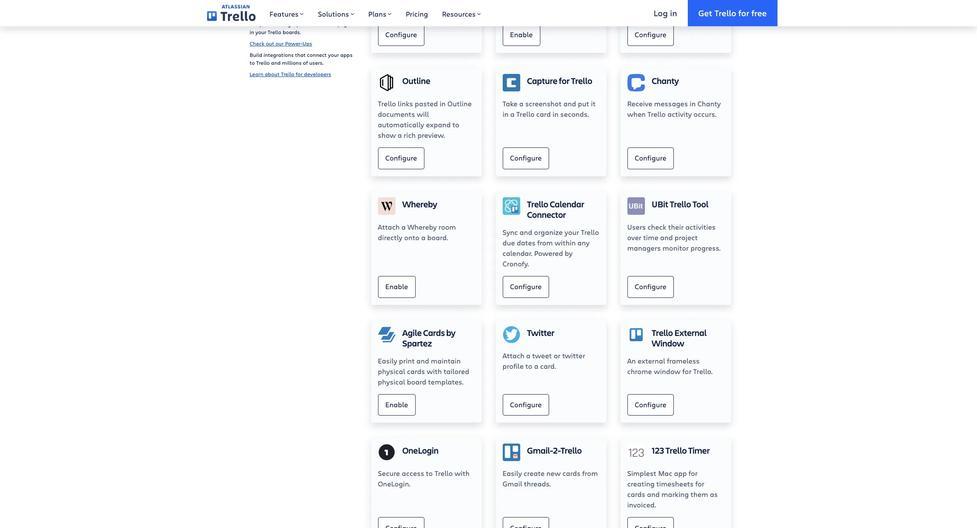 Task type: describe. For each thing, give the bounding box(es) containing it.
a right onto
[[421, 233, 425, 242]]

learn
[[250, 70, 263, 77]]

build
[[250, 51, 262, 58]]

show
[[378, 130, 396, 139]]

enable for whereby
[[385, 282, 408, 291]]

0 horizontal spatial chanty
[[652, 75, 679, 86]]

in inside trello links pasted in outline documents will automatically expand to show a rich preview.
[[440, 99, 446, 108]]

configure link for capture for trello
[[503, 147, 549, 169]]

receive
[[627, 99, 652, 108]]

configure link for trello external window
[[627, 394, 674, 416]]

with inside easily print and maintain physical cards with tailored physical board templates.
[[427, 366, 442, 376]]

ubit
[[652, 198, 668, 210]]

connect
[[307, 51, 327, 58]]

cards inside easily print and maintain physical cards with tailored physical board templates.
[[407, 366, 425, 376]]

monitor
[[663, 243, 689, 252]]

trello inside trello calendar connector
[[527, 198, 548, 210]]

twitter
[[527, 327, 554, 338]]

for right capture
[[559, 75, 570, 86]]

attach a whereby room directly onto a board.
[[378, 222, 456, 242]]

directly
[[378, 233, 402, 242]]

chrome
[[627, 366, 652, 376]]

check
[[250, 40, 264, 47]]

in right card
[[552, 109, 559, 118]]

configure link for ubit trello tool
[[627, 276, 674, 298]]

to inside attach a tweet or twitter profile to a card.
[[525, 361, 532, 370]]

configure for twitter
[[510, 400, 542, 409]]

organize
[[534, 227, 563, 237]]

profile
[[503, 361, 524, 370]]

window
[[654, 366, 681, 376]]

a left the card. on the bottom right
[[534, 361, 538, 370]]

resources
[[442, 9, 476, 18]]

cronofy.
[[503, 259, 529, 268]]

and inside sync and organize your trello due dates from within any calendar. powered by cronofy.
[[520, 227, 532, 237]]

tailored
[[444, 366, 469, 376]]

as
[[710, 490, 718, 499]]

simplest
[[627, 469, 656, 478]]

check
[[648, 222, 666, 231]]

agile cards by spartez
[[402, 327, 456, 349]]

external
[[674, 327, 707, 338]]

chanty inside receive messages in chanty when trello activity occurs.
[[697, 99, 721, 108]]

when
[[627, 109, 646, 118]]

0 vertical spatial enable
[[510, 30, 533, 39]]

trello down build at the left top of the page
[[256, 59, 270, 66]]

trello inside sync and organize your trello due dates from within any calendar. powered by cronofy.
[[581, 227, 599, 237]]

and inside easily print and maintain physical cards with tailored physical board templates.
[[416, 356, 429, 365]]

gmail-2-trello
[[527, 445, 582, 457]]

capture for trello
[[527, 75, 592, 86]]

configure for capture for trello
[[510, 153, 542, 162]]

easily for agile cards by spartez
[[378, 356, 397, 365]]

features button
[[262, 0, 311, 26]]

room
[[439, 222, 456, 231]]

spartez
[[402, 337, 432, 349]]

from inside sync and organize your trello due dates from within any calendar. powered by cronofy.
[[537, 238, 553, 247]]

pasted
[[415, 99, 438, 108]]

by inside agile cards by spartez
[[446, 327, 456, 338]]

0 vertical spatial enable link
[[503, 24, 540, 46]]

ubit trello tool
[[652, 198, 708, 210]]

time
[[643, 233, 658, 242]]

put
[[578, 99, 589, 108]]

in down "take"
[[503, 109, 509, 118]]

check out our power-ups link
[[250, 40, 312, 47]]

configure link for trello calendar connector
[[503, 276, 549, 298]]

secure access to trello with onelogin.
[[378, 469, 470, 489]]

your inside sync and organize your trello due dates from within any calendar. powered by cronofy.
[[565, 227, 579, 237]]

share
[[262, 21, 276, 28]]

powered
[[534, 248, 563, 258]]

enable link for whereby
[[378, 276, 415, 298]]

onelogin.
[[378, 479, 410, 489]]

atlassian trello image
[[207, 5, 255, 21]]

to inside trello links pasted in outline documents will automatically expand to show a rich preview.
[[452, 120, 459, 129]]

trello inside take a screenshot and put it in a trello card in seconds.
[[516, 109, 535, 118]]

capture
[[527, 75, 557, 86]]

screenshot
[[525, 99, 562, 108]]

tweet
[[532, 351, 552, 360]]

more,
[[325, 21, 339, 28]]

much
[[310, 21, 324, 28]]

trello inside trello external window
[[652, 327, 673, 338]]

preview.
[[417, 130, 445, 139]]

enable link for agile cards by spartez
[[378, 394, 415, 416]]

1 physical from the top
[[378, 366, 405, 376]]

1 vertical spatial your
[[328, 51, 339, 58]]

sync
[[503, 227, 518, 237]]

simplest mac app for creating timesheets for cards and marking them as invoiced.
[[627, 469, 718, 510]]

a right "take"
[[519, 99, 523, 108]]

whereby inside attach a whereby room directly onto a board.
[[407, 222, 437, 231]]

free
[[751, 7, 767, 18]]

templates.
[[428, 377, 464, 386]]

board
[[407, 377, 426, 386]]

for right app
[[689, 469, 698, 478]]

secure
[[378, 469, 400, 478]]

timesheets
[[656, 479, 694, 489]]

integrations
[[264, 51, 294, 58]]

board.
[[427, 233, 448, 242]]

a up onto
[[401, 222, 406, 231]]

0 vertical spatial whereby
[[402, 198, 437, 210]]

of
[[303, 59, 308, 66]]

trello inside trello links pasted in outline documents will automatically expand to show a rich preview.
[[378, 99, 396, 108]]

cards inside simplest mac app for creating timesheets for cards and marking them as invoiced.
[[627, 490, 645, 499]]

maintain
[[431, 356, 461, 365]]

get trello for free
[[698, 7, 767, 18]]

0 horizontal spatial outline
[[402, 75, 430, 86]]

get trello for free link
[[688, 0, 777, 26]]

seconds.
[[560, 109, 589, 118]]

attach
[[338, 13, 355, 20]]

easily print and maintain physical cards with tailored physical board templates.
[[378, 356, 469, 386]]

take
[[503, 99, 517, 108]]

users.
[[309, 59, 324, 66]]

create
[[524, 469, 545, 478]]

documents
[[378, 109, 415, 118]]

connector
[[527, 209, 566, 220]]

their
[[668, 222, 684, 231]]

progress.
[[691, 243, 721, 252]]

trello links pasted in outline documents will automatically expand to show a rich preview.
[[378, 99, 472, 139]]

log in link
[[643, 0, 688, 26]]

a inside trello links pasted in outline documents will automatically expand to show a rich preview.
[[398, 130, 402, 139]]

and inside take a screenshot and put it in a trello card in seconds.
[[563, 99, 576, 108]]

messages
[[654, 99, 688, 108]]

trello down millions
[[281, 70, 295, 77]]

configure link for chanty
[[627, 147, 674, 169]]

cards inside easily create new cards from gmail threads.
[[562, 469, 581, 478]]

developers
[[304, 70, 331, 77]]

0 vertical spatial your
[[255, 28, 266, 35]]

with inside secure access to trello with onelogin.
[[455, 469, 470, 478]]

attach for twitter
[[503, 351, 524, 360]]

a down "take"
[[510, 109, 515, 118]]



Task type: locate. For each thing, give the bounding box(es) containing it.
1 horizontal spatial attach
[[503, 351, 524, 360]]

cards
[[423, 327, 445, 338]]

0 vertical spatial by
[[565, 248, 573, 258]]

your down files,
[[255, 28, 266, 35]]

millions
[[282, 59, 302, 66]]

to right you
[[304, 13, 309, 20]]

to right expand
[[452, 120, 459, 129]]

in right log
[[670, 7, 677, 18]]

to down build at the left top of the page
[[250, 59, 255, 66]]

and down you
[[299, 21, 309, 28]]

trello down messages
[[648, 109, 666, 118]]

from right new
[[582, 469, 598, 478]]

by inside sync and organize your trello due dates from within any calendar. powered by cronofy.
[[565, 248, 573, 258]]

in up 'occurs.'
[[690, 99, 696, 108]]

and inside simplest mac app for creating timesheets for cards and marking them as invoiced.
[[647, 490, 660, 499]]

easily
[[378, 356, 397, 365], [503, 469, 522, 478]]

2 horizontal spatial your
[[565, 227, 579, 237]]

0 vertical spatial power-
[[250, 13, 267, 20]]

project
[[675, 233, 698, 242]]

chanty up 'occurs.'
[[697, 99, 721, 108]]

threads.
[[524, 479, 551, 489]]

ups up share on the top left
[[267, 13, 277, 20]]

cards right new
[[562, 469, 581, 478]]

1 horizontal spatial by
[[565, 248, 573, 258]]

1 horizontal spatial ups
[[303, 40, 312, 47]]

easily inside easily print and maintain physical cards with tailored physical board templates.
[[378, 356, 397, 365]]

will
[[417, 109, 429, 118]]

plans button
[[361, 0, 399, 26]]

1 horizontal spatial outline
[[447, 99, 472, 108]]

to
[[304, 13, 309, 20], [250, 59, 255, 66], [452, 120, 459, 129], [525, 361, 532, 370], [426, 469, 433, 478]]

for down millions
[[296, 70, 303, 77]]

apps
[[340, 51, 353, 58]]

it
[[591, 99, 596, 108]]

chanty up messages
[[652, 75, 679, 86]]

an
[[627, 356, 636, 365]]

power-
[[250, 13, 267, 20], [285, 40, 303, 47]]

external
[[638, 356, 665, 365]]

within
[[555, 238, 576, 247]]

attach up directly
[[378, 222, 400, 231]]

users
[[627, 222, 646, 231]]

from inside easily create new cards from gmail threads.
[[582, 469, 598, 478]]

creating
[[627, 479, 655, 489]]

about
[[265, 70, 280, 77]]

configure link for twitter
[[503, 394, 549, 416]]

them
[[691, 490, 708, 499]]

0 vertical spatial with
[[427, 366, 442, 376]]

by right cards
[[446, 327, 456, 338]]

over
[[627, 233, 641, 242]]

0 horizontal spatial your
[[255, 28, 266, 35]]

1 vertical spatial by
[[446, 327, 456, 338]]

a left tweet
[[526, 351, 530, 360]]

trello right get
[[714, 7, 736, 18]]

track,
[[323, 13, 337, 20]]

2 vertical spatial cards
[[627, 490, 645, 499]]

trello right access
[[435, 469, 453, 478]]

physical
[[378, 366, 405, 376], [378, 377, 405, 386]]

plans
[[368, 9, 386, 18]]

trello up new
[[561, 445, 582, 457]]

0 horizontal spatial attach
[[378, 222, 400, 231]]

2 vertical spatial enable
[[385, 400, 408, 409]]

0 vertical spatial attach
[[378, 222, 400, 231]]

in right pasted
[[440, 99, 446, 108]]

for left free
[[738, 7, 749, 18]]

take a screenshot and put it in a trello card in seconds.
[[503, 99, 596, 118]]

a left rich
[[398, 130, 402, 139]]

0 vertical spatial from
[[537, 238, 553, 247]]

trello
[[714, 7, 736, 18], [268, 28, 281, 35], [256, 59, 270, 66], [281, 70, 295, 77], [571, 75, 592, 86], [378, 99, 396, 108], [516, 109, 535, 118], [648, 109, 666, 118], [527, 198, 548, 210], [670, 198, 691, 210], [581, 227, 599, 237], [652, 327, 673, 338], [561, 445, 582, 457], [666, 445, 687, 457], [435, 469, 453, 478]]

1 horizontal spatial with
[[455, 469, 470, 478]]

whereby up attach a whereby room directly onto a board.
[[402, 198, 437, 210]]

designs,
[[278, 21, 298, 28]]

0 vertical spatial physical
[[378, 366, 405, 376]]

easily create new cards from gmail threads.
[[503, 469, 598, 489]]

twitter
[[562, 351, 585, 360]]

trello down share on the top left
[[268, 28, 281, 35]]

calendar
[[550, 198, 584, 210]]

configure for ubit trello tool
[[635, 282, 666, 291]]

and up the seconds.
[[563, 99, 576, 108]]

0 horizontal spatial power-
[[250, 13, 267, 20]]

occurs.
[[694, 109, 716, 118]]

a
[[519, 99, 523, 108], [510, 109, 515, 118], [398, 130, 402, 139], [401, 222, 406, 231], [421, 233, 425, 242], [526, 351, 530, 360], [534, 361, 538, 370]]

0 vertical spatial cards
[[407, 366, 425, 376]]

2-
[[553, 445, 561, 457]]

1 vertical spatial enable
[[385, 282, 408, 291]]

trello left calendar
[[527, 198, 548, 210]]

resources button
[[435, 0, 488, 26]]

outline up expand
[[447, 99, 472, 108]]

123 trello timer
[[652, 445, 710, 457]]

from down organize
[[537, 238, 553, 247]]

power- up files,
[[250, 13, 267, 20]]

0 vertical spatial chanty
[[652, 75, 679, 86]]

an external frameless chrome window for trello.
[[627, 356, 713, 376]]

agile
[[402, 327, 422, 338]]

1 vertical spatial physical
[[378, 377, 405, 386]]

trello up 'put'
[[571, 75, 592, 86]]

for up them
[[695, 479, 704, 489]]

your
[[255, 28, 266, 35], [328, 51, 339, 58], [565, 227, 579, 237]]

marking
[[661, 490, 689, 499]]

1 vertical spatial enable link
[[378, 276, 415, 298]]

1 horizontal spatial easily
[[503, 469, 522, 478]]

2 horizontal spatial cards
[[627, 490, 645, 499]]

configure for outline
[[385, 153, 417, 162]]

attach inside attach a whereby room directly onto a board.
[[378, 222, 400, 231]]

configure
[[385, 30, 417, 39], [635, 30, 666, 39], [385, 153, 417, 162], [510, 153, 542, 162], [635, 153, 666, 162], [510, 282, 542, 291], [635, 282, 666, 291], [510, 400, 542, 409], [635, 400, 666, 409]]

1 vertical spatial easily
[[503, 469, 522, 478]]

you
[[293, 13, 302, 20]]

power- down boards.
[[285, 40, 303, 47]]

in down files,
[[250, 28, 254, 35]]

1 vertical spatial chanty
[[697, 99, 721, 108]]

your left apps
[[328, 51, 339, 58]]

trello calendar connector
[[527, 198, 584, 220]]

and down the integrations
[[271, 59, 281, 66]]

enable
[[510, 30, 533, 39], [385, 282, 408, 291], [385, 400, 408, 409]]

our
[[276, 40, 284, 47]]

1 horizontal spatial from
[[582, 469, 598, 478]]

0 vertical spatial easily
[[378, 356, 397, 365]]

outline inside trello links pasted in outline documents will automatically expand to show a rich preview.
[[447, 99, 472, 108]]

users check their activities over time and project managers monitor progress.
[[627, 222, 721, 252]]

1 horizontal spatial cards
[[562, 469, 581, 478]]

trello.
[[693, 366, 713, 376]]

app
[[674, 469, 687, 478]]

gmail
[[503, 479, 522, 489]]

trello up "any"
[[581, 227, 599, 237]]

1 vertical spatial with
[[455, 469, 470, 478]]

expand
[[426, 120, 451, 129]]

1 vertical spatial whereby
[[407, 222, 437, 231]]

1 horizontal spatial your
[[328, 51, 339, 58]]

1 vertical spatial power-
[[285, 40, 303, 47]]

ups
[[267, 13, 277, 20], [303, 40, 312, 47]]

solutions button
[[311, 0, 361, 26]]

physical left the board
[[378, 377, 405, 386]]

2 physical from the top
[[378, 377, 405, 386]]

easily inside easily create new cards from gmail threads.
[[503, 469, 522, 478]]

0 vertical spatial outline
[[402, 75, 430, 86]]

trello inside receive messages in chanty when trello activity occurs.
[[648, 109, 666, 118]]

2 vertical spatial enable link
[[378, 394, 415, 416]]

trello right 123
[[666, 445, 687, 457]]

mac
[[658, 469, 672, 478]]

2 vertical spatial your
[[565, 227, 579, 237]]

1 horizontal spatial chanty
[[697, 99, 721, 108]]

outline
[[402, 75, 430, 86], [447, 99, 472, 108]]

attach for whereby
[[378, 222, 400, 231]]

links
[[398, 99, 413, 108]]

trello external window
[[652, 327, 707, 349]]

outline up pasted
[[402, 75, 430, 86]]

1 vertical spatial from
[[582, 469, 598, 478]]

configure for trello calendar connector
[[510, 282, 542, 291]]

by down within
[[565, 248, 573, 258]]

0 horizontal spatial with
[[427, 366, 442, 376]]

1 vertical spatial outline
[[447, 99, 472, 108]]

timer
[[688, 445, 710, 457]]

and up dates
[[520, 227, 532, 237]]

calendar.
[[503, 248, 532, 258]]

for inside an external frameless chrome window for trello.
[[682, 366, 691, 376]]

files,
[[250, 21, 261, 28]]

0 horizontal spatial by
[[446, 327, 456, 338]]

enable link
[[503, 24, 540, 46], [378, 276, 415, 298], [378, 394, 415, 416]]

configure for trello external window
[[635, 400, 666, 409]]

frameless
[[667, 356, 700, 365]]

gmail-
[[527, 445, 553, 457]]

and inside users check their activities over time and project managers monitor progress.
[[660, 233, 673, 242]]

to right access
[[426, 469, 433, 478]]

0 horizontal spatial ups
[[267, 13, 277, 20]]

enable for agile cards by spartez
[[385, 400, 408, 409]]

for inside power-ups allow you to vote, track, attach files, share designs, and much more, right in your trello boards. check out our power-ups build integrations that connect your apps to trello and millions of users. learn about trello for developers
[[296, 70, 303, 77]]

invoiced.
[[627, 500, 656, 510]]

1 vertical spatial ups
[[303, 40, 312, 47]]

allow
[[278, 13, 292, 20]]

for
[[738, 7, 749, 18], [296, 70, 303, 77], [559, 75, 570, 86], [682, 366, 691, 376], [689, 469, 698, 478], [695, 479, 704, 489]]

to inside secure access to trello with onelogin.
[[426, 469, 433, 478]]

pricing link
[[399, 0, 435, 26]]

0 horizontal spatial from
[[537, 238, 553, 247]]

1 vertical spatial cards
[[562, 469, 581, 478]]

and up invoiced.
[[647, 490, 660, 499]]

window
[[652, 337, 684, 349]]

0 vertical spatial ups
[[267, 13, 277, 20]]

by
[[565, 248, 573, 258], [446, 327, 456, 338]]

trello left tool
[[670, 198, 691, 210]]

trello left external
[[652, 327, 673, 338]]

pricing
[[406, 9, 428, 18]]

and up monitor
[[660, 233, 673, 242]]

trello left card
[[516, 109, 535, 118]]

for down frameless
[[682, 366, 691, 376]]

due
[[503, 238, 515, 247]]

easily up gmail at right
[[503, 469, 522, 478]]

attach up profile
[[503, 351, 524, 360]]

in
[[670, 7, 677, 18], [250, 28, 254, 35], [440, 99, 446, 108], [690, 99, 696, 108], [503, 109, 509, 118], [552, 109, 559, 118]]

configure link for outline
[[378, 147, 424, 169]]

configure for chanty
[[635, 153, 666, 162]]

cards up the board
[[407, 366, 425, 376]]

log in
[[654, 7, 677, 18]]

trello inside secure access to trello with onelogin.
[[435, 469, 453, 478]]

easily for gmail-2-trello
[[503, 469, 522, 478]]

1 horizontal spatial power-
[[285, 40, 303, 47]]

0 horizontal spatial easily
[[378, 356, 397, 365]]

attach a tweet or twitter profile to a card.
[[503, 351, 585, 370]]

boards.
[[283, 28, 301, 35]]

easily left print
[[378, 356, 397, 365]]

to right profile
[[525, 361, 532, 370]]

in inside receive messages in chanty when trello activity occurs.
[[690, 99, 696, 108]]

ups up "that"
[[303, 40, 312, 47]]

whereby up onto
[[407, 222, 437, 231]]

physical down print
[[378, 366, 405, 376]]

trello up documents
[[378, 99, 396, 108]]

right
[[340, 21, 352, 28]]

in inside power-ups allow you to vote, track, attach files, share designs, and much more, right in your trello boards. check out our power-ups build integrations that connect your apps to trello and millions of users. learn about trello for developers
[[250, 28, 254, 35]]

your up within
[[565, 227, 579, 237]]

1 vertical spatial attach
[[503, 351, 524, 360]]

0 horizontal spatial cards
[[407, 366, 425, 376]]

cards down creating
[[627, 490, 645, 499]]

123
[[652, 445, 664, 457]]

and right print
[[416, 356, 429, 365]]

new
[[546, 469, 561, 478]]

learn about trello for developers link
[[250, 70, 331, 77]]

attach inside attach a tweet or twitter profile to a card.
[[503, 351, 524, 360]]



Task type: vqa. For each thing, say whether or not it's contained in the screenshot.
a inside the 'Trello links pasted in Outline documents will automatically expand to show a rich preview.'
yes



